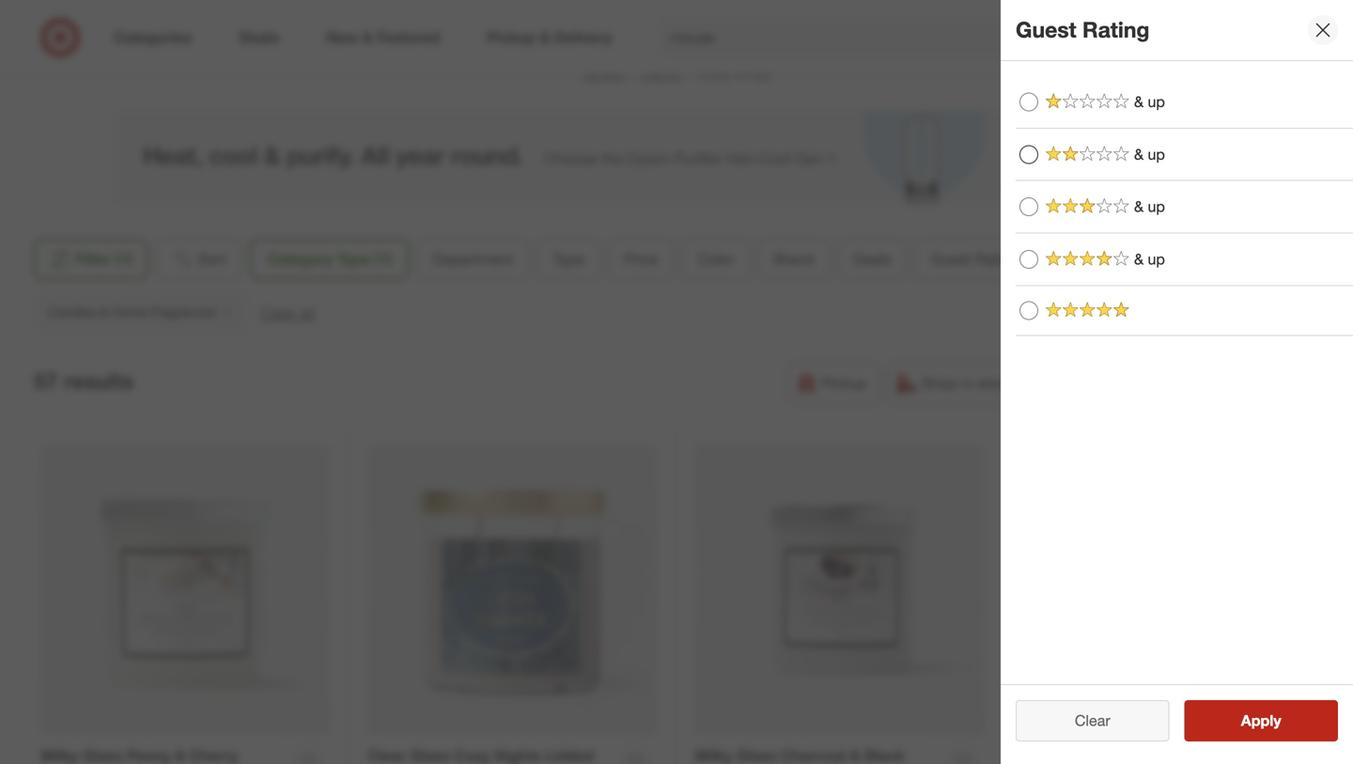 Task type: describe. For each thing, give the bounding box(es) containing it.
store
[[978, 374, 1012, 392]]

price
[[624, 250, 659, 268]]

search
[[1084, 30, 1129, 48]]

& inside button
[[100, 304, 108, 320]]

2 & up radio from the top
[[1020, 198, 1039, 216]]

target link
[[583, 63, 624, 82]]

2 (1) from the left
[[375, 250, 392, 268]]

department button
[[417, 239, 529, 280]]

sort
[[198, 250, 227, 268]]

deals button
[[838, 239, 908, 280]]

deals
[[854, 250, 892, 268]]

shop in store
[[922, 374, 1012, 392]]

candles
[[48, 304, 96, 320]]

shop inside button
[[922, 374, 958, 392]]

clear button
[[1016, 700, 1170, 742]]

category type (1)
[[267, 250, 392, 268]]

guest rating button
[[915, 239, 1035, 280]]

pickup
[[822, 374, 867, 392]]

1 & up radio from the top
[[1020, 145, 1039, 164]]

1 & up from the top
[[1135, 93, 1166, 111]]

type inside button
[[553, 250, 585, 268]]

guest inside dialog
[[1016, 17, 1077, 43]]

filter
[[75, 250, 111, 268]]

results
[[64, 368, 134, 394]]

guest rating dialog
[[1001, 0, 1354, 764]]

pickup button
[[787, 363, 880, 404]]

3 up from the top
[[1148, 198, 1166, 216]]

1 vertical spatial cozy
[[697, 63, 731, 82]]

candles & home fragrances button
[[34, 291, 249, 333]]

0 vertical spatial home
[[640, 63, 681, 82]]

rating inside guest rating button
[[976, 250, 1019, 268]]

1 up from the top
[[1148, 93, 1166, 111]]

filter (1) button
[[34, 239, 148, 280]]

clear all
[[261, 304, 315, 322]]

4 up from the top
[[1148, 250, 1166, 268]]

candles & home fragrances
[[48, 304, 216, 320]]

1 type from the left
[[337, 250, 371, 268]]

2 & up from the top
[[1135, 145, 1166, 163]]

guest rating inside guest rating dialog
[[1016, 17, 1150, 43]]

2 up from the top
[[1148, 145, 1166, 163]]

type button
[[537, 239, 601, 280]]

category
[[267, 250, 333, 268]]

1 vertical spatial cozy shop
[[697, 63, 771, 82]]

0 vertical spatial cozy shop
[[607, 21, 747, 54]]



Task type: locate. For each thing, give the bounding box(es) containing it.
color button
[[682, 239, 750, 280]]

2 vertical spatial shop
[[922, 374, 958, 392]]

sort button
[[156, 239, 243, 280]]

1 horizontal spatial cozy
[[697, 63, 731, 82]]

type left 'price'
[[553, 250, 585, 268]]

What can we help you find? suggestions appear below search field
[[659, 17, 1097, 58]]

clear for clear all
[[261, 304, 296, 322]]

clear glass cozy nights lidded jar candle gray - opalhouse™ image
[[368, 445, 658, 735], [368, 445, 658, 735]]

0 horizontal spatial home
[[112, 304, 147, 320]]

0 vertical spatial & up radio
[[1020, 145, 1039, 164]]

milky glass water mint & eucalyptus lidded jar candle 11oz - threshold™ image
[[1022, 445, 1313, 736], [1022, 445, 1313, 736]]

cozy
[[607, 21, 672, 54], [697, 63, 731, 82]]

cozy right home link
[[697, 63, 731, 82]]

1 horizontal spatial type
[[553, 250, 585, 268]]

3 & up from the top
[[1135, 198, 1166, 216]]

type
[[337, 250, 371, 268], [553, 250, 585, 268]]

4 & up from the top
[[1135, 250, 1166, 268]]

guest
[[1016, 17, 1077, 43], [931, 250, 971, 268]]

0 vertical spatial clear
[[261, 304, 296, 322]]

home link
[[640, 63, 681, 82]]

cozy shop up home link
[[607, 21, 747, 54]]

&
[[1135, 93, 1144, 111], [1135, 145, 1144, 163], [1135, 198, 1144, 216], [1135, 250, 1144, 268], [100, 304, 108, 320]]

cozy shop right home link
[[697, 63, 771, 82]]

up
[[1148, 93, 1166, 111], [1148, 145, 1166, 163], [1148, 198, 1166, 216], [1148, 250, 1166, 268]]

brand
[[774, 250, 814, 268]]

57 results
[[34, 368, 134, 394]]

0 vertical spatial guest
[[1016, 17, 1077, 43]]

color
[[698, 250, 735, 268]]

(1) right filter on the left top of the page
[[116, 250, 133, 268]]

rating inside guest rating dialog
[[1083, 17, 1150, 43]]

1 vertical spatial clear
[[1075, 712, 1111, 730]]

guest rating inside guest rating button
[[931, 250, 1019, 268]]

clear all button
[[261, 303, 315, 324]]

shop left in
[[922, 374, 958, 392]]

0 horizontal spatial cozy
[[607, 21, 672, 54]]

target
[[583, 63, 624, 82]]

1 horizontal spatial guest
[[1016, 17, 1077, 43]]

1 vertical spatial guest rating
[[931, 250, 1019, 268]]

& up
[[1135, 93, 1166, 111], [1135, 145, 1166, 163], [1135, 198, 1166, 216], [1135, 250, 1166, 268]]

home right the target link
[[640, 63, 681, 82]]

2 & up radio from the top
[[1020, 250, 1039, 269]]

1 horizontal spatial clear
[[1075, 712, 1111, 730]]

1 horizontal spatial (1)
[[375, 250, 392, 268]]

guest right deals
[[931, 250, 971, 268]]

milky glass peony & cherry blossom lidded jar candle 11oz - threshold™ image
[[41, 445, 330, 735], [41, 445, 330, 735]]

guest inside button
[[931, 250, 971, 268]]

(1)
[[116, 250, 133, 268], [375, 250, 392, 268]]

0 vertical spatial shop
[[679, 21, 747, 54]]

clear inside guest rating dialog
[[1075, 712, 1111, 730]]

& up radio
[[1020, 145, 1039, 164], [1020, 250, 1039, 269]]

(1) right category
[[375, 250, 392, 268]]

1 horizontal spatial rating
[[1083, 17, 1150, 43]]

filter (1)
[[75, 250, 133, 268]]

1 & up radio from the top
[[1020, 93, 1039, 111]]

cozy up home link
[[607, 21, 672, 54]]

advertisement element
[[113, 110, 1241, 204]]

0 horizontal spatial guest
[[931, 250, 971, 268]]

1 vertical spatial home
[[112, 304, 147, 320]]

1 vertical spatial guest
[[931, 250, 971, 268]]

1 vertical spatial shop
[[735, 63, 771, 82]]

1 vertical spatial rating
[[976, 250, 1019, 268]]

brand button
[[758, 239, 830, 280]]

shop right home link
[[735, 63, 771, 82]]

0 vertical spatial cozy
[[607, 21, 672, 54]]

guest rating
[[1016, 17, 1150, 43], [931, 250, 1019, 268]]

0 vertical spatial guest rating
[[1016, 17, 1150, 43]]

none radio inside guest rating dialog
[[1020, 301, 1039, 320]]

2 type from the left
[[553, 250, 585, 268]]

rating
[[1083, 17, 1150, 43], [976, 250, 1019, 268]]

clear for clear
[[1075, 712, 1111, 730]]

0 horizontal spatial clear
[[261, 304, 296, 322]]

home left fragrances
[[112, 304, 147, 320]]

0 vertical spatial & up radio
[[1020, 93, 1039, 111]]

0 vertical spatial rating
[[1083, 17, 1150, 43]]

home
[[640, 63, 681, 82], [112, 304, 147, 320]]

cozy shop
[[607, 21, 747, 54], [697, 63, 771, 82]]

None radio
[[1020, 301, 1039, 320]]

department
[[433, 250, 513, 268]]

0 horizontal spatial (1)
[[116, 250, 133, 268]]

1 (1) from the left
[[116, 250, 133, 268]]

shop in store button
[[887, 363, 1024, 404]]

type right category
[[337, 250, 371, 268]]

milky glass charcoal & black teak lidded jar candle 11oz - threshold™ image
[[695, 445, 985, 735], [695, 445, 985, 735]]

apply
[[1242, 712, 1282, 730]]

1 vertical spatial & up radio
[[1020, 198, 1039, 216]]

all
[[300, 304, 315, 322]]

1 horizontal spatial home
[[640, 63, 681, 82]]

57
[[34, 368, 58, 394]]

in
[[962, 374, 973, 392]]

shop
[[679, 21, 747, 54], [735, 63, 771, 82], [922, 374, 958, 392]]

apply button
[[1185, 700, 1339, 742]]

fragrances
[[151, 304, 216, 320]]

clear
[[261, 304, 296, 322], [1075, 712, 1111, 730]]

(1) inside filter (1) button
[[116, 250, 133, 268]]

price button
[[608, 239, 675, 280]]

search button
[[1084, 17, 1129, 62]]

& up radio
[[1020, 93, 1039, 111], [1020, 198, 1039, 216]]

0 horizontal spatial rating
[[976, 250, 1019, 268]]

1 vertical spatial & up radio
[[1020, 250, 1039, 269]]

home inside button
[[112, 304, 147, 320]]

0 horizontal spatial type
[[337, 250, 371, 268]]

shop up home link
[[679, 21, 747, 54]]

guest left search
[[1016, 17, 1077, 43]]



Task type: vqa. For each thing, say whether or not it's contained in the screenshot.
'Condition'
no



